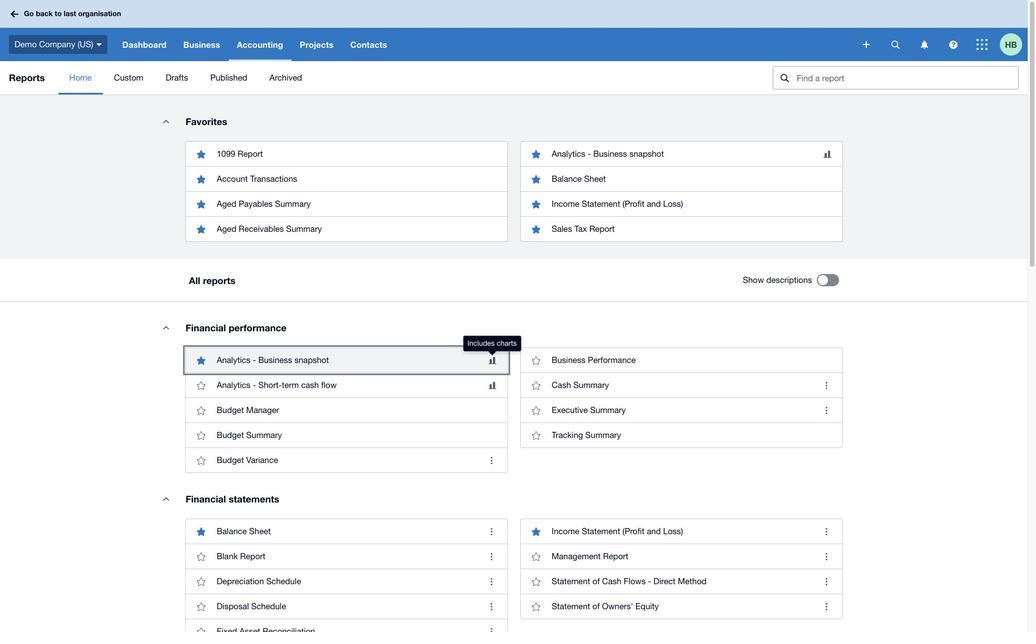 Task type: vqa. For each thing, say whether or not it's contained in the screenshot.
Remove Favorite icon to the right
no



Task type: describe. For each thing, give the bounding box(es) containing it.
drafts link
[[155, 61, 199, 95]]

flow
[[321, 381, 337, 390]]

financial performance
[[186, 322, 287, 334]]

more information about analytics - business snapshot image
[[824, 151, 831, 158]]

business inside popup button
[[183, 40, 220, 50]]

disposal schedule link
[[186, 595, 507, 620]]

contacts
[[350, 40, 387, 50]]

statement up "sales tax report"
[[582, 199, 620, 209]]

favorite image for tracking summary
[[525, 425, 547, 447]]

budget variance link
[[186, 448, 507, 473]]

short-
[[258, 381, 282, 390]]

tracking summary
[[552, 431, 621, 440]]

(profit for second income statement (profit and loss) link from the bottom
[[623, 199, 645, 209]]

more information about analytics - business snapshot image
[[488, 357, 496, 364]]

depreciation
[[217, 577, 264, 587]]

dashboard link
[[114, 28, 175, 61]]

snapshot for more information about analytics - business snapshot image
[[295, 356, 329, 365]]

1 horizontal spatial cash
[[602, 577, 622, 587]]

business performance link
[[521, 348, 843, 373]]

remove favorite image for aged receivables summary
[[190, 218, 212, 240]]

budget manager
[[217, 406, 279, 415]]

blank report link
[[186, 544, 507, 569]]

custom
[[114, 73, 143, 82]]

aged receivables summary
[[217, 224, 322, 234]]

summary for cash summary
[[574, 381, 609, 390]]

receivables
[[239, 224, 284, 234]]

hb button
[[1000, 28, 1028, 61]]

home link
[[58, 61, 103, 95]]

manager
[[246, 406, 279, 415]]

more options image for balance sheet
[[481, 521, 503, 543]]

go back to last organisation link
[[7, 4, 128, 24]]

dashboard
[[122, 40, 167, 50]]

drafts
[[166, 73, 188, 82]]

1 horizontal spatial svg image
[[921, 40, 928, 49]]

budget for budget manager
[[217, 406, 244, 415]]

account
[[217, 174, 248, 184]]

projects
[[300, 40, 334, 50]]

hb
[[1005, 39, 1018, 49]]

analytics for more information about analytics - business snapshot image
[[217, 356, 251, 365]]

account transactions link
[[186, 166, 507, 191]]

favorite image for business performance
[[525, 350, 547, 372]]

summary right receivables
[[286, 224, 322, 234]]

statements
[[229, 494, 279, 505]]

executive summary link
[[521, 398, 843, 423]]

more options image for budget variance
[[481, 450, 503, 472]]

schedule for disposal schedule
[[251, 602, 286, 612]]

remove favorite image for balance sheet
[[190, 521, 212, 543]]

payables
[[239, 199, 273, 209]]

contacts button
[[342, 28, 396, 61]]

reports
[[203, 275, 236, 286]]

remove favorite image for 1099 report link
[[190, 143, 212, 165]]

management report link
[[521, 544, 843, 569]]

favorite image for management report
[[525, 546, 547, 568]]

executive summary
[[552, 406, 626, 415]]

remove favorite image for account transactions link
[[190, 168, 212, 190]]

1 horizontal spatial balance sheet link
[[521, 166, 843, 191]]

custom link
[[103, 61, 155, 95]]

term
[[282, 381, 299, 390]]

1099 report
[[217, 149, 263, 159]]

aged for aged payables summary
[[217, 199, 236, 209]]

back
[[36, 9, 53, 18]]

statement up the management report
[[582, 527, 620, 537]]

projects button
[[292, 28, 342, 61]]

financial for financial performance
[[186, 322, 226, 334]]

disposal
[[217, 602, 249, 612]]

account transactions
[[217, 174, 297, 184]]

snapshot for more information about analytics - business snapshot icon on the right of page
[[630, 149, 664, 159]]

analytics - short-term cash flow
[[217, 381, 337, 390]]

remove favorite image for sales tax report link
[[525, 218, 547, 240]]

more options image for management report
[[816, 546, 838, 568]]

descriptions
[[767, 276, 812, 285]]

more options image for statement of owners' equity
[[816, 596, 838, 618]]

more options image for executive summary
[[816, 400, 838, 422]]

direct
[[654, 577, 676, 587]]

1099
[[217, 149, 235, 159]]

budget for budget summary
[[217, 431, 244, 440]]

report for 1099 report
[[238, 149, 263, 159]]

2 horizontal spatial svg image
[[977, 39, 988, 50]]

more information about analytics - short-term cash flow image
[[488, 382, 496, 389]]

1099 report link
[[186, 142, 507, 166]]

variance
[[246, 456, 278, 465]]

income statement (profit and loss) for remove favorite image within income statement (profit and loss) link
[[552, 199, 683, 209]]

income statement (profit and loss) for income statement (profit and loss)'s remove favorite icon
[[552, 527, 683, 537]]

sales
[[552, 224, 572, 234]]

report for blank report
[[240, 552, 266, 562]]

- for more information about analytics - business snapshot image
[[253, 356, 256, 365]]

sheet for balance sheet link to the right
[[584, 174, 606, 184]]

favorite image for analytics - short-term cash flow
[[190, 375, 212, 397]]

navigation containing dashboard
[[114, 28, 856, 61]]

loss) for first income statement (profit and loss) link from the bottom
[[663, 527, 683, 537]]

blank report
[[217, 552, 266, 562]]

archived link
[[258, 61, 313, 95]]

budget manager link
[[186, 398, 507, 423]]

budget for budget variance
[[217, 456, 244, 465]]

1 vertical spatial balance sheet link
[[186, 520, 507, 544]]

balance for the bottommost balance sheet link
[[217, 527, 247, 537]]

svg image inside 'go back to last organisation' link
[[11, 10, 18, 18]]

more options image for income statement (profit and loss)
[[816, 521, 838, 543]]

more options image for depreciation schedule
[[481, 571, 503, 593]]

to
[[55, 9, 62, 18]]

includes charts
[[468, 339, 517, 348]]

statement down management
[[552, 577, 590, 587]]

more options image for cash summary
[[816, 375, 838, 397]]

accounting button
[[229, 28, 292, 61]]

budget summary
[[217, 431, 282, 440]]

sheet for the bottommost balance sheet link
[[249, 527, 271, 537]]

show
[[743, 276, 764, 285]]

more options image for statement of cash flows - direct method
[[816, 571, 838, 593]]

sales tax report
[[552, 224, 615, 234]]

business performance
[[552, 356, 636, 365]]

favorite image for executive summary
[[525, 400, 547, 422]]

favorite image for statement of cash flows - direct method
[[525, 571, 547, 593]]

published
[[210, 73, 247, 82]]

favorite image for budget variance
[[190, 450, 212, 472]]

charts
[[497, 339, 517, 348]]

favorite image for statement of owners' equity
[[525, 596, 547, 618]]

tracking
[[552, 431, 583, 440]]

organisation
[[78, 9, 121, 18]]



Task type: locate. For each thing, give the bounding box(es) containing it.
remove favorite image inside "aged payables summary" link
[[190, 193, 212, 215]]

executive
[[552, 406, 588, 415]]

0 vertical spatial (profit
[[623, 199, 645, 209]]

0 vertical spatial expand report group image
[[155, 110, 177, 132]]

1 vertical spatial snapshot
[[295, 356, 329, 365]]

0 vertical spatial loss)
[[663, 199, 683, 209]]

summary for budget summary
[[246, 431, 282, 440]]

summary down transactions
[[275, 199, 311, 209]]

2 budget from the top
[[217, 431, 244, 440]]

favorite image left blank
[[190, 546, 212, 568]]

favorite image inside statement of cash flows - direct method link
[[525, 571, 547, 593]]

balance sheet
[[552, 174, 606, 184], [217, 527, 271, 537]]

and up management report link
[[647, 527, 661, 537]]

0 horizontal spatial balance sheet link
[[186, 520, 507, 544]]

2 financial from the top
[[186, 494, 226, 505]]

svg image
[[977, 39, 988, 50], [921, 40, 928, 49], [863, 41, 870, 48]]

favorite image
[[525, 350, 547, 372], [190, 375, 212, 397], [525, 375, 547, 397], [190, 400, 212, 422], [525, 425, 547, 447], [190, 450, 212, 472], [525, 546, 547, 568], [525, 571, 547, 593], [525, 596, 547, 618], [190, 621, 212, 633]]

statement of owners' equity
[[552, 602, 659, 612]]

1 vertical spatial aged
[[217, 224, 236, 234]]

archived
[[270, 73, 302, 82]]

0 vertical spatial and
[[647, 199, 661, 209]]

1 horizontal spatial sheet
[[584, 174, 606, 184]]

2 of from the top
[[593, 602, 600, 612]]

statement of cash flows - direct method
[[552, 577, 707, 587]]

more options image inside "budget variance" link
[[481, 450, 503, 472]]

analytics
[[552, 149, 586, 159], [217, 356, 251, 365], [217, 381, 251, 390]]

favorite image for cash summary
[[525, 375, 547, 397]]

favorite image inside the statement of owners' equity link
[[525, 596, 547, 618]]

more options image inside blank report link
[[481, 546, 503, 568]]

analytics for more information about analytics - business snapshot icon on the right of page
[[552, 149, 586, 159]]

cash summary
[[552, 381, 609, 390]]

income statement (profit and loss) link
[[521, 191, 843, 217], [521, 520, 843, 544]]

remove favorite image inside aged receivables summary link
[[190, 218, 212, 240]]

and
[[647, 199, 661, 209], [647, 527, 661, 537]]

company
[[39, 39, 75, 49]]

0 vertical spatial sheet
[[584, 174, 606, 184]]

aged payables summary link
[[186, 191, 507, 217]]

favorite image left executive
[[525, 400, 547, 422]]

1 vertical spatial income statement (profit and loss) link
[[521, 520, 843, 544]]

1 vertical spatial and
[[647, 527, 661, 537]]

favorite image left "disposal"
[[190, 596, 212, 618]]

1 vertical spatial analytics - business snapshot
[[217, 356, 329, 365]]

1 vertical spatial financial
[[186, 494, 226, 505]]

1 horizontal spatial snapshot
[[630, 149, 664, 159]]

2 income statement (profit and loss) from the top
[[552, 527, 683, 537]]

remove favorite image for aged payables summary
[[190, 193, 212, 215]]

1 income statement (profit and loss) link from the top
[[521, 191, 843, 217]]

remove favorite image inside balance sheet link
[[525, 168, 547, 190]]

expand report group image for favorites
[[155, 110, 177, 132]]

favorite image for disposal schedule
[[190, 596, 212, 618]]

performance
[[588, 356, 636, 365]]

analytics for more information about analytics - short-term cash flow icon
[[217, 381, 251, 390]]

expand report group image
[[155, 317, 177, 339]]

remove favorite image
[[190, 143, 212, 165], [525, 143, 547, 165], [190, 168, 212, 190], [525, 168, 547, 190], [525, 193, 547, 215], [525, 218, 547, 240], [190, 350, 212, 372]]

1 horizontal spatial balance sheet
[[552, 174, 606, 184]]

0 vertical spatial budget
[[217, 406, 244, 415]]

demo company (us) button
[[0, 28, 114, 61]]

2 vertical spatial budget
[[217, 456, 244, 465]]

- for more information about analytics - business snapshot icon on the right of page
[[588, 149, 591, 159]]

favorite image inside budget manager link
[[190, 400, 212, 422]]

snapshot
[[630, 149, 664, 159], [295, 356, 329, 365]]

more options image inside the statement of owners' equity link
[[816, 596, 838, 618]]

summary up "tracking summary" in the right of the page
[[590, 406, 626, 415]]

balance sheet up tax
[[552, 174, 606, 184]]

(us)
[[78, 39, 93, 49]]

aged receivables summary link
[[186, 217, 507, 242]]

statement of cash flows - direct method link
[[521, 569, 843, 595]]

summary
[[275, 199, 311, 209], [286, 224, 322, 234], [574, 381, 609, 390], [590, 406, 626, 415], [246, 431, 282, 440], [586, 431, 621, 440]]

1 vertical spatial analytics
[[217, 356, 251, 365]]

0 horizontal spatial snapshot
[[295, 356, 329, 365]]

more options image for blank report
[[481, 546, 503, 568]]

report right tax
[[590, 224, 615, 234]]

financial statements
[[186, 494, 279, 505]]

report up statement of cash flows - direct method
[[603, 552, 629, 562]]

aged for aged receivables summary
[[217, 224, 236, 234]]

1 vertical spatial sheet
[[249, 527, 271, 537]]

Find a report text field
[[796, 67, 1019, 89]]

balance sheet for balance sheet link to the right
[[552, 174, 606, 184]]

loss) for second income statement (profit and loss) link from the bottom
[[663, 199, 683, 209]]

banner containing hb
[[0, 0, 1028, 61]]

budget
[[217, 406, 244, 415], [217, 431, 244, 440], [217, 456, 244, 465]]

0 horizontal spatial balance
[[217, 527, 247, 537]]

more options image inside depreciation schedule link
[[481, 571, 503, 593]]

balance
[[552, 174, 582, 184], [217, 527, 247, 537]]

report right blank
[[240, 552, 266, 562]]

0 vertical spatial aged
[[217, 199, 236, 209]]

menu
[[58, 61, 764, 95]]

2 income statement (profit and loss) link from the top
[[521, 520, 843, 544]]

1 expand report group image from the top
[[155, 110, 177, 132]]

(profit up flows
[[623, 527, 645, 537]]

aged payables summary
[[217, 199, 311, 209]]

0 vertical spatial income
[[552, 199, 580, 209]]

summary for tracking summary
[[586, 431, 621, 440]]

0 vertical spatial balance sheet link
[[521, 166, 843, 191]]

of down the management report
[[593, 577, 600, 587]]

remove favorite image inside income statement (profit and loss) link
[[525, 193, 547, 215]]

1 vertical spatial expand report group image
[[155, 488, 177, 510]]

favorite image for budget summary
[[190, 425, 212, 447]]

performance
[[229, 322, 287, 334]]

1 vertical spatial of
[[593, 602, 600, 612]]

0 vertical spatial analytics - business snapshot
[[552, 149, 664, 159]]

0 horizontal spatial cash
[[552, 381, 571, 390]]

schedule down depreciation schedule
[[251, 602, 286, 612]]

and for first income statement (profit and loss) link from the bottom
[[647, 527, 661, 537]]

statement of owners' equity link
[[521, 595, 843, 620]]

more options image inside management report link
[[816, 546, 838, 568]]

0 vertical spatial cash
[[552, 381, 571, 390]]

balance up sales on the top right of the page
[[552, 174, 582, 184]]

budget summary link
[[186, 423, 507, 448]]

income statement (profit and loss) up "sales tax report"
[[552, 199, 683, 209]]

3 budget from the top
[[217, 456, 244, 465]]

loss)
[[663, 199, 683, 209], [663, 527, 683, 537]]

income up management
[[552, 527, 580, 537]]

method
[[678, 577, 707, 587]]

1 vertical spatial balance
[[217, 527, 247, 537]]

favorite image inside tracking summary link
[[525, 425, 547, 447]]

includes charts tooltip
[[463, 336, 521, 352]]

balance sheet for the bottommost balance sheet link
[[217, 527, 271, 537]]

management
[[552, 552, 601, 562]]

svg image inside demo company (us) popup button
[[96, 43, 102, 46]]

financial for financial statements
[[186, 494, 226, 505]]

sheet up "sales tax report"
[[584, 174, 606, 184]]

1 horizontal spatial balance
[[552, 174, 582, 184]]

1 and from the top
[[647, 199, 661, 209]]

0 vertical spatial snapshot
[[630, 149, 664, 159]]

1 vertical spatial schedule
[[251, 602, 286, 612]]

and up sales tax report link
[[647, 199, 661, 209]]

menu containing home
[[58, 61, 764, 95]]

None field
[[773, 66, 1019, 90]]

tax
[[575, 224, 587, 234]]

2 aged from the top
[[217, 224, 236, 234]]

go
[[24, 9, 34, 18]]

income statement (profit and loss) up the management report
[[552, 527, 683, 537]]

- for more information about analytics - short-term cash flow icon
[[253, 381, 256, 390]]

favorite image for blank report
[[190, 546, 212, 568]]

remove favorite image for balance sheet link to the right
[[525, 168, 547, 190]]

published link
[[199, 61, 258, 95]]

1 vertical spatial budget
[[217, 431, 244, 440]]

navigation
[[114, 28, 856, 61]]

show descriptions
[[743, 276, 812, 285]]

0 vertical spatial income statement (profit and loss) link
[[521, 191, 843, 217]]

summary for executive summary
[[590, 406, 626, 415]]

income for first income statement (profit and loss) link from the bottom
[[552, 527, 580, 537]]

all reports
[[189, 275, 236, 286]]

more options image inside disposal schedule link
[[481, 596, 503, 618]]

1 vertical spatial cash
[[602, 577, 622, 587]]

summary down 'manager'
[[246, 431, 282, 440]]

1 income statement (profit and loss) from the top
[[552, 199, 683, 209]]

balance sheet link up depreciation schedule link at the left of the page
[[186, 520, 507, 544]]

statement
[[582, 199, 620, 209], [582, 527, 620, 537], [552, 577, 590, 587], [552, 602, 590, 612]]

business button
[[175, 28, 229, 61]]

favorite image for budget manager
[[190, 400, 212, 422]]

income up sales on the top right of the page
[[552, 199, 580, 209]]

cash summary link
[[521, 373, 843, 398]]

favorites
[[186, 116, 227, 127]]

budget down budget summary
[[217, 456, 244, 465]]

2 (profit from the top
[[623, 527, 645, 537]]

1 vertical spatial income statement (profit and loss)
[[552, 527, 683, 537]]

of left owners'
[[593, 602, 600, 612]]

aged down account
[[217, 199, 236, 209]]

favorite image left 'depreciation'
[[190, 571, 212, 593]]

0 horizontal spatial sheet
[[249, 527, 271, 537]]

owners'
[[602, 602, 633, 612]]

cash
[[301, 381, 319, 390]]

more options image inside statement of cash flows - direct method link
[[816, 571, 838, 593]]

remove favorite image for second income statement (profit and loss) link from the bottom
[[525, 193, 547, 215]]

0 horizontal spatial analytics - business snapshot
[[217, 356, 329, 365]]

0 vertical spatial balance
[[552, 174, 582, 184]]

and for second income statement (profit and loss) link from the bottom
[[647, 199, 661, 209]]

favorite image left budget summary
[[190, 425, 212, 447]]

management report
[[552, 552, 629, 562]]

transactions
[[250, 174, 297, 184]]

favorite image inside business performance link
[[525, 350, 547, 372]]

0 vertical spatial financial
[[186, 322, 226, 334]]

budget up budget variance
[[217, 431, 244, 440]]

favorite image inside "cash summary" link
[[525, 375, 547, 397]]

expand report group image for financial statements
[[155, 488, 177, 510]]

remove favorite image inside account transactions link
[[190, 168, 212, 190]]

expand report group image
[[155, 110, 177, 132], [155, 488, 177, 510]]

schedule up "disposal schedule"
[[266, 577, 301, 587]]

financial right expand report group image
[[186, 322, 226, 334]]

2 income from the top
[[552, 527, 580, 537]]

more options image
[[816, 375, 838, 397], [481, 521, 503, 543], [481, 546, 503, 568], [481, 571, 503, 593]]

2 loss) from the top
[[663, 527, 683, 537]]

of for cash
[[593, 577, 600, 587]]

1 budget from the top
[[217, 406, 244, 415]]

favorite image inside budget summary link
[[190, 425, 212, 447]]

more options image
[[816, 400, 838, 422], [481, 450, 503, 472], [816, 521, 838, 543], [816, 546, 838, 568], [816, 571, 838, 593], [481, 596, 503, 618], [816, 596, 838, 618], [481, 621, 503, 633]]

income statement (profit and loss)
[[552, 199, 683, 209], [552, 527, 683, 537]]

balance up blank
[[217, 527, 247, 537]]

1 financial from the top
[[186, 322, 226, 334]]

flows
[[624, 577, 646, 587]]

balance sheet link
[[521, 166, 843, 191], [186, 520, 507, 544]]

demo company (us)
[[14, 39, 93, 49]]

summary up executive summary
[[574, 381, 609, 390]]

go back to last organisation
[[24, 9, 121, 18]]

income for second income statement (profit and loss) link from the bottom
[[552, 199, 580, 209]]

summary down executive summary
[[586, 431, 621, 440]]

0 vertical spatial income statement (profit and loss)
[[552, 199, 683, 209]]

remove favorite image inside sales tax report link
[[525, 218, 547, 240]]

analytics - business snapshot
[[552, 149, 664, 159], [217, 356, 329, 365]]

1 aged from the top
[[217, 199, 236, 209]]

2 and from the top
[[647, 527, 661, 537]]

favorite image
[[525, 400, 547, 422], [190, 425, 212, 447], [190, 546, 212, 568], [190, 571, 212, 593], [190, 596, 212, 618]]

includes
[[468, 339, 495, 348]]

budget up budget summary
[[217, 406, 244, 415]]

report right "1099"
[[238, 149, 263, 159]]

depreciation schedule link
[[186, 569, 507, 595]]

banner
[[0, 0, 1028, 61]]

statement left owners'
[[552, 602, 590, 612]]

cash left flows
[[602, 577, 622, 587]]

2 expand report group image from the top
[[155, 488, 177, 510]]

(profit up sales tax report link
[[623, 199, 645, 209]]

1 of from the top
[[593, 577, 600, 587]]

more options image inside income statement (profit and loss) link
[[816, 521, 838, 543]]

0 vertical spatial schedule
[[266, 577, 301, 587]]

remove favorite image inside balance sheet link
[[190, 521, 212, 543]]

balance for balance sheet link to the right
[[552, 174, 582, 184]]

sales tax report link
[[521, 217, 843, 242]]

loss) up management report link
[[663, 527, 683, 537]]

analytics - business snapshot for more information about analytics - business snapshot icon on the right of page
[[552, 149, 664, 159]]

svg image
[[11, 10, 18, 18], [892, 40, 900, 49], [949, 40, 958, 49], [96, 43, 102, 46]]

depreciation schedule
[[217, 577, 301, 587]]

more options image for disposal schedule
[[481, 596, 503, 618]]

aged left receivables
[[217, 224, 236, 234]]

of
[[593, 577, 600, 587], [593, 602, 600, 612]]

blank
[[217, 552, 238, 562]]

remove favorite image inside 1099 report link
[[190, 143, 212, 165]]

1 vertical spatial (profit
[[623, 527, 645, 537]]

1 horizontal spatial analytics - business snapshot
[[552, 149, 664, 159]]

favorite image inside blank report link
[[190, 546, 212, 568]]

sheet up blank report
[[249, 527, 271, 537]]

report for management report
[[603, 552, 629, 562]]

0 vertical spatial balance sheet
[[552, 174, 606, 184]]

more options image inside executive summary link
[[816, 400, 838, 422]]

0 horizontal spatial svg image
[[863, 41, 870, 48]]

aged
[[217, 199, 236, 209], [217, 224, 236, 234]]

-
[[588, 149, 591, 159], [253, 356, 256, 365], [253, 381, 256, 390], [648, 577, 652, 587]]

remove favorite image for income statement (profit and loss)
[[525, 521, 547, 543]]

1 income from the top
[[552, 199, 580, 209]]

1 vertical spatial loss)
[[663, 527, 683, 537]]

income
[[552, 199, 580, 209], [552, 527, 580, 537]]

analytics - business snapshot for more information about analytics - business snapshot image
[[217, 356, 329, 365]]

schedule for depreciation schedule
[[266, 577, 301, 587]]

cash up executive
[[552, 381, 571, 390]]

financial left statements at the left of page
[[186, 494, 226, 505]]

favorite image inside management report link
[[525, 546, 547, 568]]

1 vertical spatial balance sheet
[[217, 527, 271, 537]]

tracking summary link
[[521, 423, 843, 448]]

accounting
[[237, 40, 283, 50]]

0 vertical spatial analytics
[[552, 149, 586, 159]]

2 vertical spatial analytics
[[217, 381, 251, 390]]

cash
[[552, 381, 571, 390], [602, 577, 622, 587]]

(profit for first income statement (profit and loss) link from the bottom
[[623, 527, 645, 537]]

balance sheet link up sales tax report link
[[521, 166, 843, 191]]

budget variance
[[217, 456, 278, 465]]

financial
[[186, 322, 226, 334], [186, 494, 226, 505]]

1 (profit from the top
[[623, 199, 645, 209]]

favorite image inside "budget variance" link
[[190, 450, 212, 472]]

of for owners'
[[593, 602, 600, 612]]

last
[[64, 9, 76, 18]]

1 vertical spatial income
[[552, 527, 580, 537]]

0 vertical spatial of
[[593, 577, 600, 587]]

remove favorite image
[[190, 193, 212, 215], [190, 218, 212, 240], [190, 521, 212, 543], [525, 521, 547, 543]]

favorite image inside depreciation schedule link
[[190, 571, 212, 593]]

loss) up sales tax report link
[[663, 199, 683, 209]]

favorite image for depreciation schedule
[[190, 571, 212, 593]]

1 loss) from the top
[[663, 199, 683, 209]]

0 horizontal spatial balance sheet
[[217, 527, 271, 537]]

balance sheet up blank report
[[217, 527, 271, 537]]



